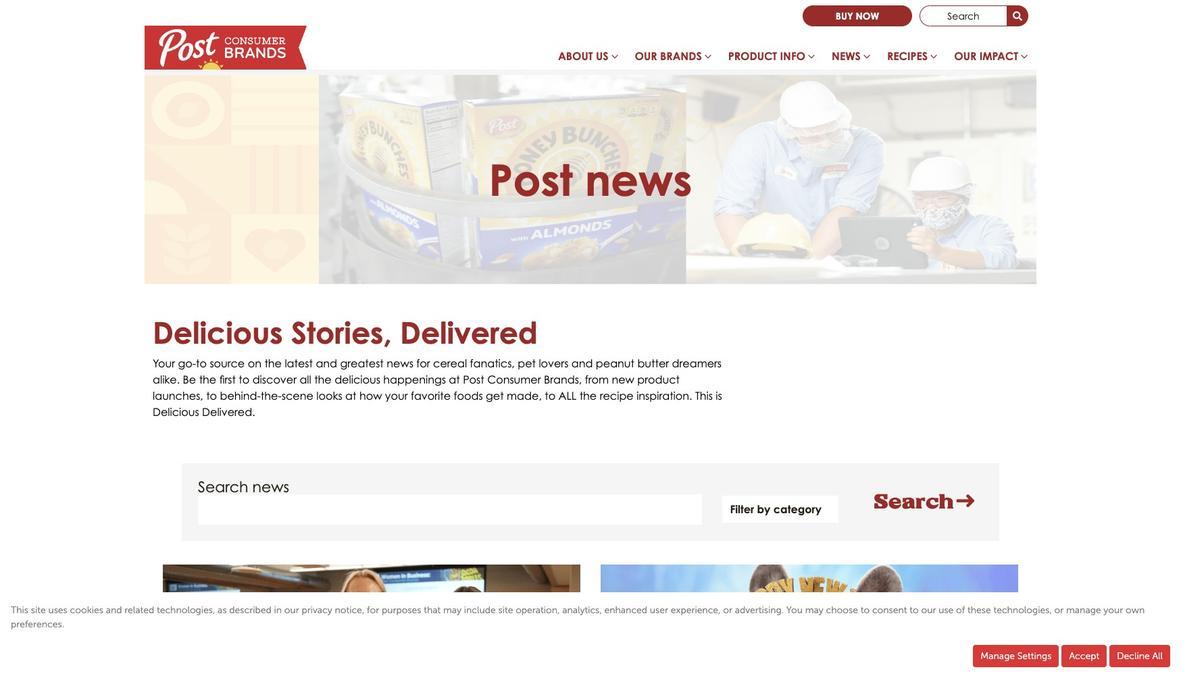 Task type: vqa. For each thing, say whether or not it's contained in the screenshot.
search within button
yes



Task type: describe. For each thing, give the bounding box(es) containing it.
scene
[[282, 389, 313, 403]]

for inside delicious stories, delivered your go-to source on the latest and greatest news for cereal fanatics, pet lovers and peanut butter dreamers alike. be the first to discover all the delicious happenings at post consumer brands, from new product launches, to behind-the-scene looks at how your favorite foods get made, to all the recipe inspiration. this is delicious delivered.
[[416, 357, 430, 370]]

2 may from the left
[[805, 605, 824, 616]]

to up be
[[196, 357, 207, 370]]

to right first on the left bottom
[[239, 373, 249, 386]]

include
[[464, 605, 496, 616]]

go-
[[178, 357, 196, 370]]

of
[[956, 605, 965, 616]]

1 may from the left
[[443, 605, 462, 616]]

0 vertical spatial post
[[489, 153, 573, 206]]

to left "all"
[[545, 389, 556, 403]]

manage settings button
[[973, 645, 1059, 668]]

alike.
[[153, 373, 180, 386]]

brands,
[[544, 373, 582, 386]]

behind-
[[220, 389, 261, 403]]

uses
[[48, 605, 67, 616]]

buy now
[[836, 10, 879, 22]]

be
[[183, 373, 196, 386]]

that
[[424, 605, 441, 616]]

this inside delicious stories, delivered your go-to source on the latest and greatest news for cereal fanatics, pet lovers and peanut butter dreamers alike. be the first to discover all the delicious happenings at post consumer brands, from new product launches, to behind-the-scene looks at how your favorite foods get made, to all the recipe inspiration. this is delicious delivered.
[[695, 389, 713, 403]]

new
[[612, 373, 634, 386]]

our impact link
[[946, 43, 1036, 75]]

the down from
[[579, 389, 597, 403]]

search image
[[1013, 12, 1022, 22]]

2 delicious from the top
[[153, 405, 199, 419]]

described
[[229, 605, 271, 616]]

site inside , for purposes that may include site operation, analytics, enhanced user experience, or advertising. you may choose to consent to our use of these technologies, or manage your own preferences.
[[498, 605, 513, 616]]

our for our brands
[[635, 49, 657, 63]]

operation,
[[516, 605, 560, 616]]

our
[[921, 605, 936, 616]]

product
[[637, 373, 680, 386]]

discover
[[252, 373, 297, 386]]

privacy notice
[[302, 605, 362, 616]]

impact
[[979, 49, 1018, 63]]

1 site from the left
[[31, 605, 46, 616]]

0 horizontal spatial this
[[11, 605, 28, 616]]

foods
[[454, 389, 483, 403]]

is
[[716, 389, 722, 403]]

for inside , for purposes that may include site operation, analytics, enhanced user experience, or advertising. you may choose to consent to our use of these technologies, or manage your own preferences.
[[367, 605, 379, 616]]

fanatics,
[[470, 357, 515, 370]]

enhanced
[[604, 605, 647, 616]]

experience,
[[671, 605, 721, 616]]

buy now link
[[803, 5, 912, 26]]

1 delicious from the top
[[153, 315, 283, 351]]

post inside delicious stories, delivered your go-to source on the latest and greatest news for cereal fanatics, pet lovers and peanut butter dreamers alike. be the first to discover all the delicious happenings at post consumer brands, from new product launches, to behind-the-scene looks at how your favorite foods get made, to all the recipe inspiration. this is delicious delivered.
[[463, 373, 484, 386]]

news inside delicious stories, delivered your go-to source on the latest and greatest news for cereal fanatics, pet lovers and peanut butter dreamers alike. be the first to discover all the delicious happenings at post consumer brands, from new product launches, to behind-the-scene looks at how your favorite foods get made, to all the recipe inspiration. this is delicious delivered.
[[387, 357, 413, 370]]

butter
[[637, 357, 669, 370]]

the-
[[261, 389, 282, 403]]

peanut
[[596, 357, 634, 370]]

our brands link
[[627, 43, 720, 75]]

launches,
[[153, 389, 203, 403]]

privacy notice link
[[302, 605, 362, 616]]

delicious stories, delivered your go-to source on the latest and greatest news for cereal fanatics, pet lovers and peanut butter dreamers alike. be the first to discover all the delicious happenings at post consumer brands, from new product launches, to behind-the-scene looks at how your favorite foods get made, to all the recipe inspiration. this is delicious delivered.
[[153, 315, 722, 419]]

dreamers
[[672, 357, 722, 370]]

decline
[[1117, 651, 1150, 662]]

manage
[[981, 651, 1015, 662]]

delivered
[[400, 315, 538, 351]]

decline all button
[[1110, 645, 1170, 668]]

the up looks
[[314, 373, 332, 386]]

the up discover
[[264, 357, 282, 370]]

post news
[[489, 153, 692, 206]]

pet
[[518, 357, 536, 370]]

first
[[219, 373, 236, 386]]

a photo of honey bunches of almonds next a photo of post employees working in a facility image
[[145, 75, 1036, 285]]

analytics,
[[562, 605, 602, 616]]

your inside , for purposes that may include site operation, analytics, enhanced user experience, or advertising. you may choose to consent to our use of these technologies, or manage your own preferences.
[[1104, 605, 1123, 616]]

related
[[124, 605, 154, 616]]

recipes link
[[879, 43, 946, 75]]

us
[[596, 49, 608, 63]]

delicious
[[335, 373, 380, 386]]

about us link
[[550, 43, 627, 75]]

buy
[[836, 10, 853, 22]]

search for search
[[874, 491, 954, 513]]

recipes
[[887, 49, 928, 63]]

own
[[1126, 605, 1145, 616]]

advertising.
[[735, 605, 784, 616]]

all
[[558, 389, 577, 403]]

these
[[968, 605, 991, 616]]



Task type: locate. For each thing, give the bounding box(es) containing it.
made,
[[507, 389, 542, 403]]

1 vertical spatial your
[[1104, 605, 1123, 616]]

our left brands
[[635, 49, 657, 63]]

accept
[[1069, 651, 1099, 662]]

product info link
[[720, 43, 824, 75]]

or left advertising.
[[723, 605, 732, 616]]

0 vertical spatial for
[[416, 357, 430, 370]]

and
[[316, 357, 337, 370], [571, 357, 593, 370], [106, 605, 122, 616]]

preferences.
[[11, 619, 64, 630]]

0 horizontal spatial news
[[252, 478, 289, 496]]

consumer
[[487, 373, 541, 386]]

search news
[[198, 478, 289, 496]]

1 vertical spatial this
[[11, 605, 28, 616]]

1 vertical spatial news
[[387, 357, 413, 370]]

cereal
[[433, 357, 467, 370]]

2 our from the left
[[954, 49, 976, 63]]

none search field containing search
[[198, 478, 983, 525]]

now
[[856, 10, 879, 22]]

search inside button
[[874, 491, 954, 513]]

favorite
[[411, 389, 451, 403]]

search for search news
[[198, 478, 248, 496]]

about
[[558, 49, 593, 63]]

you
[[786, 605, 803, 616]]

all
[[300, 373, 311, 386]]

post consumer brands women leaders at the minnesota chamber of commerce women in business conference image
[[163, 565, 580, 678]]

2 vertical spatial news
[[252, 478, 289, 496]]

1 or from the left
[[723, 605, 732, 616]]

0 horizontal spatial technologies,
[[157, 605, 215, 616]]

this up the preferences.
[[11, 605, 28, 616]]

0 horizontal spatial post
[[463, 373, 484, 386]]

none text field inside search box
[[198, 494, 702, 525]]

from
[[585, 373, 609, 386]]

happenings
[[383, 373, 446, 386]]

may right the that in the bottom left of the page
[[443, 605, 462, 616]]

for right ,
[[367, 605, 379, 616]]

lovers
[[539, 357, 568, 370]]

product info
[[728, 49, 805, 63]]

delivered.
[[202, 405, 255, 419]]

0 vertical spatial at
[[449, 373, 460, 386]]

for
[[416, 357, 430, 370], [367, 605, 379, 616]]

use
[[939, 605, 954, 616]]

and right latest
[[316, 357, 337, 370]]

menu
[[550, 43, 1036, 75]]

1 horizontal spatial site
[[498, 605, 513, 616]]

consent
[[872, 605, 907, 616]]

0 horizontal spatial may
[[443, 605, 462, 616]]

0 horizontal spatial our
[[635, 49, 657, 63]]

or
[[723, 605, 732, 616], [1054, 605, 1064, 616]]

our
[[635, 49, 657, 63], [954, 49, 976, 63]]

product
[[728, 49, 777, 63]]

manage settings
[[981, 651, 1052, 662]]

search button
[[865, 482, 983, 522]]

2 site from the left
[[498, 605, 513, 616]]

your down happenings
[[385, 389, 408, 403]]

brands
[[660, 49, 702, 63]]

all
[[1152, 651, 1163, 662]]

your
[[385, 389, 408, 403], [1104, 605, 1123, 616]]

recipe
[[600, 389, 634, 403]]

technologies, inside , for purposes that may include site operation, analytics, enhanced user experience, or advertising. you may choose to consent to our use of these technologies, or manage your own preferences.
[[994, 605, 1052, 616]]

,
[[362, 605, 364, 616]]

0 vertical spatial this
[[695, 389, 713, 403]]

get
[[486, 389, 504, 403]]

1 horizontal spatial search
[[874, 491, 954, 513]]

0 horizontal spatial or
[[723, 605, 732, 616]]

1 vertical spatial delicious
[[153, 405, 199, 419]]

news
[[585, 153, 692, 206], [387, 357, 413, 370], [252, 478, 289, 496]]

accept button
[[1062, 645, 1107, 668]]

delicious down "launches,"
[[153, 405, 199, 419]]

0 vertical spatial news
[[585, 153, 692, 206]]

our left "impact"
[[954, 49, 976, 63]]

info
[[780, 49, 805, 63]]

in our
[[274, 605, 299, 616]]

at down cereal
[[449, 373, 460, 386]]

about us
[[558, 49, 608, 63]]

our inside 'link'
[[954, 49, 976, 63]]

technologies,
[[157, 605, 215, 616], [994, 605, 1052, 616]]

looks
[[316, 389, 342, 403]]

1 horizontal spatial may
[[805, 605, 824, 616]]

news inside search box
[[252, 478, 289, 496]]

news for post news
[[585, 153, 692, 206]]

1 our from the left
[[635, 49, 657, 63]]

may right "you"
[[805, 605, 824, 616]]

your left own
[[1104, 605, 1123, 616]]

None search field
[[198, 478, 983, 525]]

the
[[264, 357, 282, 370], [199, 373, 216, 386], [314, 373, 332, 386], [579, 389, 597, 403]]

post
[[489, 153, 573, 206], [463, 373, 484, 386]]

our brands
[[635, 49, 702, 63]]

our impact
[[954, 49, 1018, 63]]

to up delivered.
[[206, 389, 217, 403]]

0 horizontal spatial for
[[367, 605, 379, 616]]

and up from
[[571, 357, 593, 370]]

news for search news
[[252, 478, 289, 496]]

1 horizontal spatial for
[[416, 357, 430, 370]]

news
[[832, 49, 861, 63]]

site right include
[[498, 605, 513, 616]]

0 horizontal spatial at
[[345, 389, 356, 403]]

0 vertical spatial your
[[385, 389, 408, 403]]

site up the preferences.
[[31, 605, 46, 616]]

and left related
[[106, 605, 122, 616]]

1 horizontal spatial our
[[954, 49, 976, 63]]

1 technologies, from the left
[[157, 605, 215, 616]]

0 horizontal spatial your
[[385, 389, 408, 403]]

2 horizontal spatial news
[[585, 153, 692, 206]]

2 or from the left
[[1054, 605, 1064, 616]]

may
[[443, 605, 462, 616], [805, 605, 824, 616]]

news link
[[824, 43, 879, 75]]

or left manage
[[1054, 605, 1064, 616]]

as
[[218, 605, 227, 616]]

to right the choose
[[861, 605, 870, 616]]

technologies, right these
[[994, 605, 1052, 616]]

1 horizontal spatial or
[[1054, 605, 1064, 616]]

french bulldog dog wearing new year's eve party celebration headband with text 'happy new year' in front of blue background image
[[601, 565, 1018, 678]]

1 horizontal spatial this
[[695, 389, 713, 403]]

0 horizontal spatial site
[[31, 605, 46, 616]]

decline all
[[1117, 651, 1163, 662]]

2 horizontal spatial and
[[571, 357, 593, 370]]

stories,
[[291, 315, 392, 351]]

0 vertical spatial delicious
[[153, 315, 283, 351]]

delicious
[[153, 315, 283, 351], [153, 405, 199, 419]]

1 horizontal spatial news
[[387, 357, 413, 370]]

Search text field
[[920, 5, 1007, 26]]

inspiration.
[[637, 389, 692, 403]]

1 horizontal spatial at
[[449, 373, 460, 386]]

0 horizontal spatial search
[[198, 478, 248, 496]]

buy now menu item
[[803, 5, 912, 26]]

manage
[[1066, 605, 1101, 616]]

1 horizontal spatial and
[[316, 357, 337, 370]]

choose
[[826, 605, 858, 616]]

None text field
[[198, 494, 702, 525]]

1 vertical spatial at
[[345, 389, 356, 403]]

user
[[650, 605, 668, 616]]

purposes
[[382, 605, 421, 616]]

None search field
[[920, 5, 1028, 26]]

your inside delicious stories, delivered your go-to source on the latest and greatest news for cereal fanatics, pet lovers and peanut butter dreamers alike. be the first to discover all the delicious happenings at post consumer brands, from new product launches, to behind-the-scene looks at how your favorite foods get made, to all the recipe inspiration. this is delicious delivered.
[[385, 389, 408, 403]]

2 technologies, from the left
[[994, 605, 1052, 616]]

technologies, left as
[[157, 605, 215, 616]]

how
[[359, 389, 382, 403]]

post consumer brands image
[[145, 26, 307, 70]]

at down 'delicious'
[[345, 389, 356, 403]]

delicious up source
[[153, 315, 283, 351]]

1 horizontal spatial post
[[489, 153, 573, 206]]

greatest
[[340, 357, 384, 370]]

0 horizontal spatial and
[[106, 605, 122, 616]]

settings
[[1017, 651, 1052, 662]]

on
[[248, 357, 261, 370]]

source
[[210, 357, 245, 370]]

cookies
[[70, 605, 103, 616]]

1 horizontal spatial your
[[1104, 605, 1123, 616]]

this
[[695, 389, 713, 403], [11, 605, 28, 616]]

our for our impact
[[954, 49, 976, 63]]

1 vertical spatial post
[[463, 373, 484, 386]]

this left is
[[695, 389, 713, 403]]

for up happenings
[[416, 357, 430, 370]]

the right be
[[199, 373, 216, 386]]

1 horizontal spatial technologies,
[[994, 605, 1052, 616]]

latest
[[285, 357, 313, 370]]

, for purposes that may include site operation, analytics, enhanced user experience, or advertising. you may choose to consent to our use of these technologies, or manage your own preferences.
[[11, 605, 1145, 630]]

to left our at the bottom right of the page
[[910, 605, 919, 616]]

menu containing about us
[[550, 43, 1036, 75]]

1 vertical spatial for
[[367, 605, 379, 616]]



